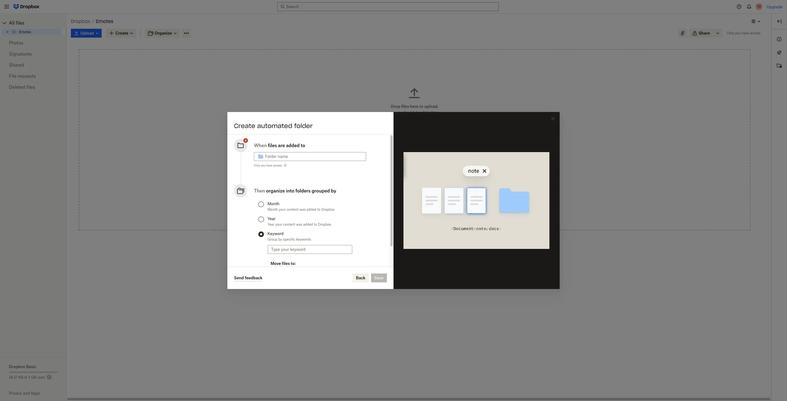 Task type: locate. For each thing, give the bounding box(es) containing it.
1 vertical spatial only you have access
[[254, 164, 282, 167]]

more
[[390, 138, 400, 143]]

1 vertical spatial you
[[261, 164, 266, 167]]

request files to be added to this folder
[[381, 183, 452, 188]]

this down request files to be added to this folder
[[436, 199, 442, 204]]

content right add
[[424, 138, 439, 143]]

1 horizontal spatial access
[[417, 199, 430, 204]]

and left legal
[[23, 391, 30, 396]]

or
[[391, 110, 395, 115]]

0 vertical spatial access
[[750, 31, 761, 35]]

0 horizontal spatial by
[[278, 238, 282, 242]]

1 vertical spatial your
[[279, 208, 286, 212]]

when
[[254, 143, 267, 148]]

Year radio
[[258, 217, 264, 222]]

to down grouped
[[317, 208, 321, 212]]

share for share and manage access to this folder
[[381, 199, 392, 204]]

folders
[[296, 188, 311, 194]]

requests
[[18, 73, 36, 79]]

0 horizontal spatial only
[[254, 164, 260, 167]]

automated
[[257, 122, 292, 130]]

files inside "link"
[[16, 20, 24, 26]]

folder inside dialog
[[294, 122, 313, 130]]

your inside month month your content was added to dropbox
[[279, 208, 286, 212]]

emotes
[[96, 19, 113, 24], [19, 30, 31, 34]]

1 vertical spatial this
[[434, 183, 441, 188]]

to right here
[[420, 104, 423, 109]]

files for drop files here to upload, or use the 'upload' button
[[401, 104, 409, 109]]

by
[[331, 188, 336, 194], [278, 238, 282, 242]]

was up year year your content was added to dropbox
[[300, 208, 306, 212]]

year right year radio
[[268, 217, 276, 221]]

files for deleted files
[[26, 84, 35, 90]]

1 vertical spatial from
[[395, 168, 404, 173]]

'upload'
[[410, 110, 425, 115]]

1 vertical spatial have
[[266, 164, 273, 167]]

and
[[393, 199, 400, 204], [23, 391, 30, 396]]

drive
[[419, 168, 429, 173]]

year up the keyword
[[268, 223, 275, 227]]

files left to:
[[282, 262, 290, 266]]

Type your keyword text field
[[271, 247, 349, 253]]

and for legal
[[23, 391, 30, 396]]

2 vertical spatial access
[[417, 199, 430, 204]]

keyword group by specific keywords
[[268, 232, 311, 242]]

1 vertical spatial access
[[273, 164, 282, 167]]

send feedback button
[[234, 275, 263, 282]]

0 vertical spatial was
[[300, 208, 306, 212]]

1 horizontal spatial only
[[727, 31, 734, 35]]

files for all files
[[16, 20, 24, 26]]

used
[[37, 376, 45, 380]]

add
[[416, 138, 424, 143]]

have inside create automated folder dialog
[[266, 164, 273, 167]]

dropbox
[[71, 19, 90, 24], [321, 208, 335, 212], [318, 223, 331, 227], [9, 365, 25, 370]]

1 vertical spatial and
[[23, 391, 30, 396]]

2 vertical spatial this
[[436, 199, 442, 204]]

organize
[[266, 188, 285, 194]]

2 year from the top
[[268, 223, 275, 227]]

move files to:
[[271, 262, 296, 266]]

dropbox inside year year your content was added to dropbox
[[318, 223, 331, 227]]

upgrade link
[[767, 4, 783, 9]]

group
[[268, 238, 278, 242]]

content inside month month your content was added to dropbox
[[287, 208, 299, 212]]

1 horizontal spatial from
[[415, 152, 424, 157]]

0 horizontal spatial and
[[23, 391, 30, 396]]

move
[[271, 262, 281, 266]]

keyword
[[268, 232, 284, 236]]

0 horizontal spatial have
[[266, 164, 273, 167]]

0 vertical spatial by
[[331, 188, 336, 194]]

2 vertical spatial content
[[283, 223, 295, 227]]

0 horizontal spatial emotes
[[19, 30, 31, 34]]

share inside share button
[[699, 31, 710, 35]]

content up year year your content was added to dropbox
[[287, 208, 299, 212]]

to down request files to be added to this folder
[[431, 199, 435, 204]]

dropbox link
[[71, 18, 90, 25]]

your for year
[[275, 223, 282, 227]]

legal
[[31, 391, 40, 396]]

0 vertical spatial you
[[735, 31, 741, 35]]

share
[[699, 31, 710, 35], [381, 199, 392, 204]]

more ways to add content element
[[368, 138, 462, 212]]

create
[[234, 122, 255, 130]]

added right the 'be'
[[417, 183, 428, 188]]

added inside month month your content was added to dropbox
[[307, 208, 316, 212]]

was inside year year your content was added to dropbox
[[296, 223, 302, 227]]

content up "keyword group by specific keywords"
[[283, 223, 295, 227]]

1 horizontal spatial by
[[331, 188, 336, 194]]

1 vertical spatial emotes
[[19, 30, 31, 34]]

1 vertical spatial year
[[268, 223, 275, 227]]

files inside drop files here to upload, or use the 'upload' button
[[401, 104, 409, 109]]

only you have access inside create automated folder dialog
[[254, 164, 282, 167]]

photos link
[[9, 37, 58, 48]]

1 year from the top
[[268, 217, 276, 221]]

1 horizontal spatial share
[[699, 31, 710, 35]]

your down organize at the top left of page
[[279, 208, 286, 212]]

by inside "keyword group by specific keywords"
[[278, 238, 282, 242]]

files
[[16, 20, 24, 26], [26, 84, 35, 90], [401, 104, 409, 109], [268, 143, 277, 148], [397, 183, 405, 188], [282, 262, 290, 266]]

1 horizontal spatial and
[[393, 199, 400, 204]]

files up the
[[401, 104, 409, 109]]

emotes down all files
[[19, 30, 31, 34]]

your left desktop
[[425, 152, 433, 157]]

1 horizontal spatial only you have access
[[727, 31, 761, 35]]

access inside create automated folder dialog
[[273, 164, 282, 167]]

only you have access
[[727, 31, 761, 35], [254, 164, 282, 167]]

by right grouped
[[331, 188, 336, 194]]

1 vertical spatial only
[[254, 164, 260, 167]]

0 horizontal spatial share
[[381, 199, 392, 204]]

only
[[727, 31, 734, 35], [254, 164, 260, 167]]

open pinned items image
[[776, 49, 783, 56]]

your up the keyword
[[275, 223, 282, 227]]

0 vertical spatial have
[[742, 31, 749, 35]]

files down file requests link
[[26, 84, 35, 90]]

1 vertical spatial by
[[278, 238, 282, 242]]

more ways to add content
[[390, 138, 439, 143]]

content
[[424, 138, 439, 143], [287, 208, 299, 212], [283, 223, 295, 227]]

was up "keyword group by specific keywords"
[[296, 223, 302, 227]]

of
[[24, 376, 27, 380]]

from down add
[[415, 152, 424, 157]]

and left manage
[[393, 199, 400, 204]]

was
[[300, 208, 306, 212], [296, 223, 302, 227]]

import
[[381, 168, 394, 173]]

0 vertical spatial your
[[425, 152, 433, 157]]

open information panel image
[[776, 36, 783, 43]]

create automated folder
[[234, 122, 313, 130]]

from right import
[[395, 168, 404, 173]]

folder
[[294, 122, 313, 130], [403, 152, 414, 157], [442, 183, 452, 188], [443, 199, 454, 204]]

you
[[735, 31, 741, 35], [261, 164, 266, 167]]

added up year year your content was added to dropbox
[[307, 208, 316, 212]]

and inside more ways to add content element
[[393, 199, 400, 204]]

1 vertical spatial was
[[296, 223, 302, 227]]

your inside year year your content was added to dropbox
[[275, 223, 282, 227]]

0 horizontal spatial only you have access
[[254, 164, 282, 167]]

import from google drive
[[381, 168, 429, 173]]

request
[[381, 183, 396, 188]]

privacy and legal link
[[9, 391, 66, 396]]

month down organize at the top left of page
[[268, 208, 278, 212]]

from
[[415, 152, 424, 157], [395, 168, 404, 173]]

share inside more ways to add content element
[[381, 199, 392, 204]]

you inside create automated folder dialog
[[261, 164, 266, 167]]

into
[[286, 188, 295, 194]]

to down month month your content was added to dropbox
[[314, 223, 317, 227]]

then
[[254, 188, 265, 194]]

year year your content was added to dropbox
[[268, 217, 331, 227]]

dropbox inside month month your content was added to dropbox
[[321, 208, 335, 212]]

file
[[9, 73, 16, 79]]

added up keywords
[[303, 223, 313, 227]]

month
[[268, 202, 280, 206], [268, 208, 278, 212]]

have
[[742, 31, 749, 35], [266, 164, 273, 167]]

0 vertical spatial only you have access
[[727, 31, 761, 35]]

files inside more ways to add content element
[[397, 183, 405, 188]]

emotes right /
[[96, 19, 113, 24]]

0 horizontal spatial you
[[261, 164, 266, 167]]

year
[[268, 217, 276, 221], [268, 223, 275, 227]]

0 vertical spatial share
[[699, 31, 710, 35]]

files left the 'be'
[[397, 183, 405, 188]]

Keyword radio
[[258, 232, 264, 237]]

2 vertical spatial your
[[275, 223, 282, 227]]

0 vertical spatial emotes
[[96, 19, 113, 24]]

this
[[396, 152, 402, 157], [434, 183, 441, 188], [436, 199, 442, 204]]

this right the 'be'
[[434, 183, 441, 188]]

access
[[750, 31, 761, 35], [273, 164, 282, 167], [417, 199, 430, 204]]

files right all
[[16, 20, 24, 26]]

specific
[[283, 238, 295, 242]]

get more space image
[[46, 375, 53, 381]]

content for year
[[283, 223, 295, 227]]

1 vertical spatial content
[[287, 208, 299, 212]]

1 vertical spatial month
[[268, 208, 278, 212]]

month right month radio
[[268, 202, 280, 206]]

ways
[[401, 138, 411, 143]]

0 horizontal spatial access
[[273, 164, 282, 167]]

shared
[[9, 62, 24, 68]]

was inside month month your content was added to dropbox
[[300, 208, 306, 212]]

files left "are"
[[268, 143, 277, 148]]

1 vertical spatial share
[[381, 199, 392, 204]]

added
[[286, 143, 300, 148], [417, 183, 428, 188], [307, 208, 316, 212], [303, 223, 313, 227]]

this right access
[[396, 152, 402, 157]]

0 vertical spatial year
[[268, 217, 276, 221]]

0 vertical spatial and
[[393, 199, 400, 204]]

files for move files to:
[[282, 262, 290, 266]]

desktop
[[434, 152, 449, 157]]

0 vertical spatial month
[[268, 202, 280, 206]]

your
[[425, 152, 433, 157], [279, 208, 286, 212], [275, 223, 282, 227]]

by down the keyword
[[278, 238, 282, 242]]

0 horizontal spatial from
[[395, 168, 404, 173]]

content inside year year your content was added to dropbox
[[283, 223, 295, 227]]



Task type: describe. For each thing, give the bounding box(es) containing it.
2 month from the top
[[268, 208, 278, 212]]

back button
[[353, 274, 369, 283]]

content for month
[[287, 208, 299, 212]]

2 horizontal spatial access
[[750, 31, 761, 35]]

to left the 'be'
[[406, 183, 410, 188]]

file requests link
[[9, 71, 58, 82]]

only inside create automated folder dialog
[[254, 164, 260, 167]]

to inside month month your content was added to dropbox
[[317, 208, 321, 212]]

files are added to
[[268, 143, 305, 148]]

keywords
[[296, 238, 311, 242]]

be
[[411, 183, 416, 188]]

to inside year year your content was added to dropbox
[[314, 223, 317, 227]]

deleted files link
[[9, 82, 58, 93]]

to left add
[[412, 138, 415, 143]]

to:
[[291, 262, 296, 266]]

upgrade
[[767, 4, 783, 9]]

google
[[405, 168, 418, 173]]

drop files here to upload, or use the 'upload' button
[[391, 104, 438, 115]]

here
[[410, 104, 419, 109]]

use
[[396, 110, 402, 115]]

photos
[[9, 40, 23, 46]]

grouped
[[312, 188, 330, 194]]

access
[[381, 152, 395, 157]]

send
[[234, 276, 244, 280]]

organize into folders grouped by
[[266, 188, 336, 194]]

global header element
[[0, 0, 787, 14]]

open details pane image
[[776, 18, 783, 25]]

added right "are"
[[286, 143, 300, 148]]

1 month from the top
[[268, 202, 280, 206]]

1 horizontal spatial you
[[735, 31, 741, 35]]

files for request files to be added to this folder
[[397, 183, 405, 188]]

0 vertical spatial content
[[424, 138, 439, 143]]

upload,
[[424, 104, 438, 109]]

access inside more ways to add content element
[[417, 199, 430, 204]]

all files link
[[9, 19, 66, 27]]

deleted
[[9, 84, 25, 90]]

gb
[[31, 376, 36, 380]]

dropbox / emotes
[[71, 19, 113, 24]]

was for month
[[300, 208, 306, 212]]

kb
[[18, 376, 23, 380]]

are
[[278, 143, 285, 148]]

share and manage access to this folder
[[381, 199, 454, 204]]

2
[[28, 376, 30, 380]]

added inside more ways to add content element
[[417, 183, 428, 188]]

all files
[[9, 20, 24, 26]]

emotes link
[[11, 29, 61, 35]]

month month your content was added to dropbox
[[268, 202, 335, 212]]

emotes inside "link"
[[19, 30, 31, 34]]

to up folder name text field
[[301, 143, 305, 148]]

/
[[92, 19, 94, 24]]

Month radio
[[258, 202, 264, 207]]

and for manage
[[393, 199, 400, 204]]

added inside year year your content was added to dropbox
[[303, 223, 313, 227]]

basic
[[26, 365, 36, 370]]

privacy and legal
[[9, 391, 40, 396]]

send feedback
[[234, 276, 263, 280]]

feedback
[[245, 276, 263, 280]]

your inside more ways to add content element
[[425, 152, 433, 157]]

0 vertical spatial this
[[396, 152, 402, 157]]

manage
[[401, 199, 416, 204]]

Folder name text field
[[265, 154, 363, 160]]

dropbox logo - go to the homepage image
[[11, 2, 41, 11]]

was for year
[[296, 223, 302, 227]]

shared link
[[9, 60, 58, 71]]

signatures link
[[9, 48, 58, 60]]

button
[[426, 110, 438, 115]]

create automated folder dialog
[[227, 112, 560, 290]]

share button
[[690, 29, 713, 38]]

open activity image
[[776, 63, 783, 69]]

28.57 kb of 2 gb used
[[9, 376, 45, 380]]

deleted files
[[9, 84, 35, 90]]

1 horizontal spatial have
[[742, 31, 749, 35]]

dropbox basic
[[9, 365, 36, 370]]

the
[[403, 110, 409, 115]]

0 vertical spatial from
[[415, 152, 424, 157]]

to inside drop files here to upload, or use the 'upload' button
[[420, 104, 423, 109]]

all files tree
[[1, 19, 66, 36]]

0 vertical spatial only
[[727, 31, 734, 35]]

back
[[356, 276, 366, 281]]

signatures
[[9, 51, 32, 57]]

privacy
[[9, 391, 22, 396]]

your for month
[[279, 208, 286, 212]]

file requests
[[9, 73, 36, 79]]

drop
[[391, 104, 400, 109]]

1 horizontal spatial emotes
[[96, 19, 113, 24]]

to right the 'be'
[[429, 183, 433, 188]]

access this folder from your desktop
[[381, 152, 449, 157]]

share for share
[[699, 31, 710, 35]]

folder permissions image
[[283, 163, 288, 168]]

28.57
[[9, 376, 18, 380]]

all
[[9, 20, 15, 26]]



Task type: vqa. For each thing, say whether or not it's contained in the screenshot.


